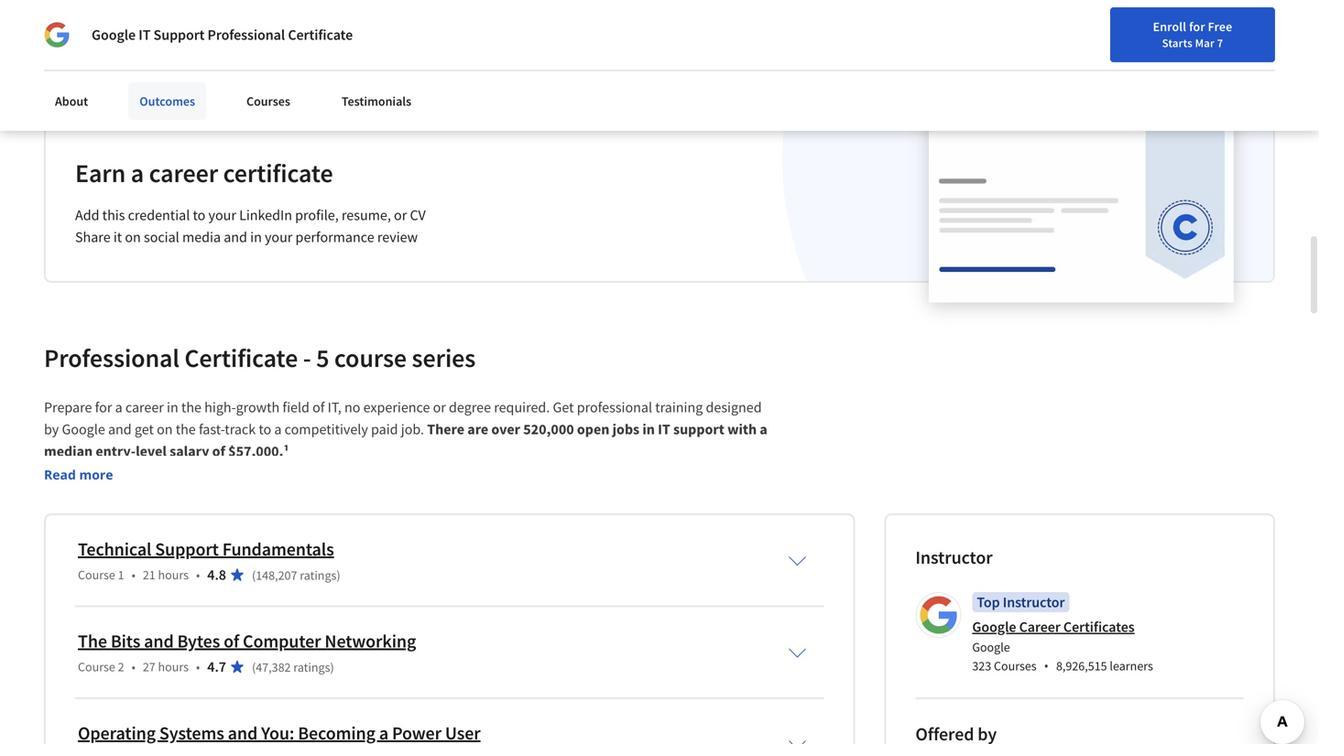 Task type: describe. For each thing, give the bounding box(es) containing it.
performance
[[296, 228, 374, 247]]

1,
[[472, 31, 482, 48]]

get
[[553, 399, 574, 417]]

0 horizontal spatial it
[[139, 26, 151, 44]]

promotion,
[[257, 50, 317, 66]]

months
[[419, 50, 460, 66]]

on inside prepare for a career in the high-growth field of it, no experience or degree required. get professional training designed by google and get on the fast-track to a competitively paid job.
[[157, 421, 173, 439]]

on inside add this credential to your linkedin profile, resume, or cv share it on social media and in your performance review
[[125, 228, 141, 247]]

field
[[283, 399, 310, 417]]

( for and
[[252, 660, 256, 676]]

level
[[136, 443, 167, 461]]

google up 323
[[973, 640, 1010, 656]]

it,
[[328, 399, 342, 417]]

find
[[1057, 21, 1080, 38]]

google it support professional certificate
[[92, 26, 353, 44]]

course 2 • 27 hours •
[[78, 659, 200, 676]]

a up $57,000.¹
[[274, 421, 282, 439]]

google inside prepare for a career in the high-growth field of it, no experience or degree required. get professional training designed by google and get on the fast-track to a competitively paid job.
[[62, 421, 105, 439]]

on inside ¹lightcast™ us job postings (median u.s. salary with 0-5 years experience), jan. 1, 2022 - dec. 31, 2022). ²positive career outcome (e.g., new job, promotion, or raise) within six months of completion. based on program graduate survey, united states 2022.
[[579, 50, 593, 66]]

(median
[[196, 31, 241, 48]]

entry-
[[96, 443, 136, 461]]

survey,
[[694, 50, 733, 66]]

review
[[377, 228, 418, 247]]

technical support fundamentals link
[[78, 539, 334, 561]]

earn a career certificate
[[75, 157, 333, 189]]

( 47,382 ratings )
[[252, 660, 334, 676]]

testimonials link
[[331, 82, 423, 120]]

outcomes
[[139, 93, 195, 109]]

520,000
[[523, 421, 574, 439]]

computer
[[243, 631, 321, 654]]

4.7
[[207, 659, 226, 677]]

find your new career link
[[1048, 18, 1181, 41]]

no
[[344, 399, 360, 417]]

more
[[79, 467, 113, 484]]

dec.
[[519, 31, 542, 48]]

certificates
[[1064, 619, 1135, 637]]

get
[[135, 421, 154, 439]]

2022).
[[563, 31, 596, 48]]

0 horizontal spatial opens in a new tab image
[[363, 599, 378, 613]]

in inside add this credential to your linkedin profile, resume, or cv share it on social media and in your performance review
[[250, 228, 262, 247]]

prepare for a career in the high-growth field of it, no experience or degree required. get professional training designed by google and get on the fast-track to a competitively paid job.
[[44, 399, 765, 439]]

program
[[595, 50, 641, 66]]

free for join for free
[[1284, 23, 1309, 40]]

it inside there are over 520,000 open jobs in it support with a median entry-level salary of $57,000.¹
[[658, 421, 671, 439]]

within
[[366, 50, 400, 66]]

¹lightcast™ us job postings (median u.s. salary with 0-5 years experience), jan. 1, 2022 - dec. 31, 2022). ²positive career outcome (e.g., new job, promotion, or raise) within six months of completion. based on program graduate survey, united states 2022.
[[44, 31, 838, 66]]

technical
[[78, 539, 152, 561]]

your inside "link"
[[1083, 21, 1107, 38]]

degree
[[449, 399, 491, 417]]

google image
[[44, 22, 70, 48]]

courses inside 'link'
[[247, 93, 290, 109]]

• right 2
[[132, 659, 135, 676]]

are
[[468, 421, 489, 439]]

log in link
[[1181, 18, 1232, 40]]

jan.
[[447, 31, 470, 48]]

for for enroll
[[1189, 18, 1206, 35]]

media
[[182, 228, 221, 247]]

read
[[44, 467, 76, 484]]

median
[[44, 443, 93, 461]]

fundamentals
[[222, 539, 334, 561]]

• left 4.8
[[196, 567, 200, 584]]

graduate
[[644, 50, 692, 66]]

of up 4.7
[[224, 631, 239, 654]]

course for technical
[[78, 567, 115, 584]]

0 vertical spatial professional
[[208, 26, 285, 44]]

instructor inside top instructor google career certificates google 323 courses • 8,926,515 learners
[[1003, 594, 1065, 612]]

2022
[[484, 31, 510, 48]]

social
[[144, 228, 179, 247]]

) for the bits and bytes of computer networking
[[330, 660, 334, 676]]

hours for bits
[[158, 659, 189, 676]]

fast-
[[199, 421, 225, 439]]

1 vertical spatial support
[[155, 539, 219, 561]]

a right earn
[[131, 157, 144, 189]]

31,
[[545, 31, 561, 48]]

postings
[[148, 31, 194, 48]]

competitively
[[285, 421, 368, 439]]

log
[[1190, 21, 1209, 38]]

323
[[973, 659, 992, 675]]

8,926,515
[[1056, 659, 1107, 675]]

ratings for technical support fundamentals
[[300, 568, 337, 584]]

0 vertical spatial the
[[181, 399, 202, 417]]

in
[[1212, 21, 1222, 38]]

and inside prepare for a career in the high-growth field of it, no experience or degree required. get professional training designed by google and get on the fast-track to a competitively paid job.
[[108, 421, 132, 439]]

outcome
[[130, 50, 177, 66]]

new
[[1110, 21, 1134, 38]]

course 1 • 21 hours •
[[78, 567, 200, 584]]

united
[[735, 50, 771, 66]]

high-
[[205, 399, 236, 417]]

to inside add this credential to your linkedin profile, resume, or cv share it on social media and in your performance review
[[193, 206, 206, 225]]

in inside prepare for a career in the high-growth field of it, no experience or degree required. get professional training designed by google and get on the fast-track to a competitively paid job.
[[167, 399, 178, 417]]

with inside ¹lightcast™ us job postings (median u.s. salary with 0-5 years experience), jan. 1, 2022 - dec. 31, 2022). ²positive career outcome (e.g., new job, promotion, or raise) within six months of completion. based on program graduate survey, united states 2022.
[[302, 31, 326, 48]]

credential
[[128, 206, 190, 225]]

new
[[209, 50, 231, 66]]

join for free link
[[1233, 14, 1314, 49]]

join
[[1238, 23, 1263, 40]]

0-
[[329, 31, 339, 48]]

testimonials
[[342, 93, 412, 109]]

salary inside there are over 520,000 open jobs in it support with a median entry-level salary of $57,000.¹
[[170, 443, 209, 461]]

a up entry-
[[115, 399, 122, 417]]

google career certificates image
[[918, 596, 959, 636]]

( for fundamentals
[[252, 568, 256, 584]]

required.
[[494, 399, 550, 417]]

1 vertical spatial certificate
[[185, 342, 298, 375]]

professional certificate - 5 course series
[[44, 342, 476, 375]]

0 vertical spatial instructor
[[916, 547, 993, 570]]

about link
[[44, 82, 99, 120]]

47,382
[[256, 660, 291, 676]]

21
[[143, 567, 156, 584]]

us
[[108, 31, 123, 48]]

join for free
[[1238, 23, 1309, 40]]

track
[[225, 421, 256, 439]]

google down top
[[973, 619, 1017, 637]]

support
[[673, 421, 725, 439]]

career inside ¹lightcast™ us job postings (median u.s. salary with 0-5 years experience), jan. 1, 2022 - dec. 31, 2022). ²positive career outcome (e.g., new job, promotion, or raise) within six months of completion. based on program graduate survey, united states 2022.
[[93, 50, 127, 66]]

six
[[402, 50, 416, 66]]

or inside ¹lightcast™ us job postings (median u.s. salary with 0-5 years experience), jan. 1, 2022 - dec. 31, 2022). ²positive career outcome (e.g., new job, promotion, or raise) within six months of completion. based on program graduate survey, united states 2022.
[[320, 50, 331, 66]]

certificate
[[223, 157, 333, 189]]

job.
[[401, 421, 424, 439]]

1 vertical spatial the
[[176, 421, 196, 439]]

ratings for the bits and bytes of computer networking
[[293, 660, 330, 676]]

bytes
[[177, 631, 220, 654]]

0 horizontal spatial 5
[[316, 342, 329, 375]]

2
[[118, 659, 124, 676]]



Task type: vqa. For each thing, say whether or not it's contained in the screenshot.
median
yes



Task type: locate. For each thing, give the bounding box(es) containing it.
of inside there are over 520,000 open jobs in it support with a median entry-level salary of $57,000.¹
[[212, 443, 225, 461]]

and
[[224, 228, 247, 247], [108, 421, 132, 439], [144, 631, 174, 654]]

for inside enroll for free starts mar 7
[[1189, 18, 1206, 35]]

read more
[[44, 467, 113, 484]]

job,
[[234, 50, 254, 66]]

to inside prepare for a career in the high-growth field of it, no experience or degree required. get professional training designed by google and get on the fast-track to a competitively paid job.
[[259, 421, 271, 439]]

course for the
[[78, 659, 115, 676]]

years
[[348, 31, 376, 48]]

1 horizontal spatial opens in a new tab image
[[428, 738, 442, 745]]

0 vertical spatial course
[[78, 567, 115, 584]]

and up the 27
[[144, 631, 174, 654]]

training
[[655, 399, 703, 417]]

career right new
[[1136, 21, 1172, 38]]

1 vertical spatial instructor
[[1003, 594, 1065, 612]]

1 horizontal spatial courses
[[994, 659, 1037, 675]]

over
[[491, 421, 521, 439]]

2 horizontal spatial in
[[643, 421, 655, 439]]

or inside prepare for a career in the high-growth field of it, no experience or degree required. get professional training designed by google and get on the fast-track to a competitively paid job.
[[433, 399, 446, 417]]

professional up prepare
[[44, 342, 179, 375]]

0 vertical spatial -
[[512, 31, 516, 48]]

your right find
[[1083, 21, 1107, 38]]

1 vertical spatial it
[[658, 421, 671, 439]]

coursera image
[[22, 15, 138, 44]]

on right it
[[125, 228, 141, 247]]

log in
[[1190, 21, 1222, 38]]

of down fast-
[[212, 443, 225, 461]]

• inside top instructor google career certificates google 323 courses • 8,926,515 learners
[[1044, 658, 1049, 676]]

of down 1,
[[463, 50, 474, 66]]

- left dec.
[[512, 31, 516, 48]]

0 horizontal spatial your
[[209, 206, 236, 225]]

( down fundamentals on the left bottom of the page
[[252, 568, 256, 584]]

on down 2022).
[[579, 50, 593, 66]]

1 horizontal spatial salary
[[267, 31, 300, 48]]

2 horizontal spatial and
[[224, 228, 247, 247]]

the
[[78, 631, 107, 654]]

1 vertical spatial and
[[108, 421, 132, 439]]

for for prepare
[[95, 399, 112, 417]]

5 inside ¹lightcast™ us job postings (median u.s. salary with 0-5 years experience), jan. 1, 2022 - dec. 31, 2022). ²positive career outcome (e.g., new job, promotion, or raise) within six months of completion. based on program graduate survey, united states 2022.
[[339, 31, 345, 48]]

1 horizontal spatial it
[[658, 421, 671, 439]]

1 horizontal spatial on
[[157, 421, 173, 439]]

to
[[193, 206, 206, 225], [259, 421, 271, 439]]

designed
[[706, 399, 762, 417]]

• left 8,926,515
[[1044, 658, 1049, 676]]

courses link
[[236, 82, 301, 120]]

career up credential
[[149, 157, 218, 189]]

1 horizontal spatial professional
[[208, 26, 285, 44]]

professional
[[577, 399, 652, 417]]

your down "linkedin" at the top left of page
[[265, 228, 293, 247]]

0 horizontal spatial salary
[[170, 443, 209, 461]]

free for enroll for free starts mar 7
[[1208, 18, 1233, 35]]

to up media
[[193, 206, 206, 225]]

resume,
[[342, 206, 391, 225]]

earn
[[75, 157, 126, 189]]

1 horizontal spatial instructor
[[1003, 594, 1065, 612]]

it up outcome
[[139, 26, 151, 44]]

read more button
[[44, 466, 113, 485]]

courses
[[247, 93, 290, 109], [994, 659, 1037, 675]]

salary inside ¹lightcast™ us job postings (median u.s. salary with 0-5 years experience), jan. 1, 2022 - dec. 31, 2022). ²positive career outcome (e.g., new job, promotion, or raise) within six months of completion. based on program graduate survey, united states 2022.
[[267, 31, 300, 48]]

enroll for free starts mar 7
[[1153, 18, 1233, 50]]

top instructor google career certificates google 323 courses • 8,926,515 learners
[[973, 594, 1154, 676]]

0 vertical spatial courses
[[247, 93, 290, 109]]

0 vertical spatial ratings
[[300, 568, 337, 584]]

2 vertical spatial your
[[265, 228, 293, 247]]

0 horizontal spatial free
[[1208, 18, 1233, 35]]

courses right 323
[[994, 659, 1037, 675]]

career inside prepare for a career in the high-growth field of it, no experience or degree required. get professional training designed by google and get on the fast-track to a competitively paid job.
[[125, 399, 164, 417]]

with down designed
[[728, 421, 757, 439]]

1 vertical spatial 5
[[316, 342, 329, 375]]

0 vertical spatial or
[[320, 50, 331, 66]]

1 vertical spatial on
[[125, 228, 141, 247]]

1 horizontal spatial 5
[[339, 31, 345, 48]]

coursera career certificate image
[[929, 106, 1234, 302]]

0 horizontal spatial for
[[95, 399, 112, 417]]

courses inside top instructor google career certificates google 323 courses • 8,926,515 learners
[[994, 659, 1037, 675]]

for
[[1189, 18, 1206, 35], [1265, 23, 1282, 40], [95, 399, 112, 417]]

in left high-
[[167, 399, 178, 417]]

your up media
[[209, 206, 236, 225]]

( 148,207 ratings )
[[252, 568, 341, 584]]

about
[[55, 93, 88, 109]]

or inside add this credential to your linkedin profile, resume, or cv share it on social media and in your performance review
[[394, 206, 407, 225]]

1 horizontal spatial in
[[250, 228, 262, 247]]

for right join
[[1265, 23, 1282, 40]]

0 horizontal spatial -
[[303, 342, 311, 375]]

the left fast-
[[176, 421, 196, 439]]

instructor up top
[[916, 547, 993, 570]]

0 horizontal spatial in
[[167, 399, 178, 417]]

there
[[427, 421, 465, 439]]

1 horizontal spatial )
[[337, 568, 341, 584]]

²positive
[[44, 50, 91, 66]]

0 vertical spatial hours
[[158, 567, 189, 584]]

the
[[181, 399, 202, 417], [176, 421, 196, 439]]

open
[[577, 421, 610, 439]]

google up median
[[62, 421, 105, 439]]

27
[[143, 659, 156, 676]]

job
[[126, 31, 146, 48]]

raise)
[[334, 50, 363, 66]]

career for new
[[1136, 21, 1172, 38]]

free right join
[[1284, 23, 1309, 40]]

0 vertical spatial )
[[337, 568, 341, 584]]

1 horizontal spatial or
[[394, 206, 407, 225]]

0 horizontal spatial on
[[125, 228, 141, 247]]

( down the bits and bytes of computer networking link
[[252, 660, 256, 676]]

1 hours from the top
[[158, 567, 189, 584]]

1 vertical spatial hours
[[158, 659, 189, 676]]

1 horizontal spatial to
[[259, 421, 271, 439]]

experience
[[363, 399, 430, 417]]

or up there
[[433, 399, 446, 417]]

0 vertical spatial to
[[193, 206, 206, 225]]

0 vertical spatial career
[[93, 50, 127, 66]]

career up 8,926,515
[[1019, 619, 1061, 637]]

course left 2
[[78, 659, 115, 676]]

1 vertical spatial professional
[[44, 342, 179, 375]]

google
[[92, 26, 136, 44], [62, 421, 105, 439], [973, 619, 1017, 637], [973, 640, 1010, 656]]

0 vertical spatial 5
[[339, 31, 345, 48]]

of inside prepare for a career in the high-growth field of it, no experience or degree required. get professional training designed by google and get on the fast-track to a competitively paid job.
[[313, 399, 325, 417]]

hours
[[158, 567, 189, 584], [158, 659, 189, 676]]

professional up job,
[[208, 26, 285, 44]]

the left high-
[[181, 399, 202, 417]]

for up mar
[[1189, 18, 1206, 35]]

2 hours from the top
[[158, 659, 189, 676]]

0 vertical spatial in
[[250, 228, 262, 247]]

1 vertical spatial career
[[149, 157, 218, 189]]

courses down promotion,
[[247, 93, 290, 109]]

0 horizontal spatial with
[[302, 31, 326, 48]]

and up entry-
[[108, 421, 132, 439]]

- inside ¹lightcast™ us job postings (median u.s. salary with 0-5 years experience), jan. 1, 2022 - dec. 31, 2022). ²positive career outcome (e.g., new job, promotion, or raise) within six months of completion. based on program graduate survey, united states 2022.
[[512, 31, 516, 48]]

0 vertical spatial and
[[224, 228, 247, 247]]

) down networking
[[330, 660, 334, 676]]

0 vertical spatial career
[[1136, 21, 1172, 38]]

in down "linkedin" at the top left of page
[[250, 228, 262, 247]]

0 vertical spatial on
[[579, 50, 593, 66]]

of left it,
[[313, 399, 325, 417]]

based
[[543, 50, 576, 66]]

instructor up google career certificates link at right
[[1003, 594, 1065, 612]]

1 vertical spatial in
[[167, 399, 178, 417]]

1 horizontal spatial your
[[265, 228, 293, 247]]

• left 4.7
[[196, 659, 200, 676]]

0 horizontal spatial courses
[[247, 93, 290, 109]]

0 horizontal spatial professional
[[44, 342, 179, 375]]

1 course from the top
[[78, 567, 115, 584]]

1 vertical spatial )
[[330, 660, 334, 676]]

2 horizontal spatial on
[[579, 50, 593, 66]]

None search field
[[261, 11, 564, 48]]

2 vertical spatial or
[[433, 399, 446, 417]]

a inside there are over 520,000 open jobs in it support with a median entry-level salary of $57,000.¹
[[760, 421, 768, 439]]

0 horizontal spatial to
[[193, 206, 206, 225]]

1 horizontal spatial -
[[512, 31, 516, 48]]

1 vertical spatial -
[[303, 342, 311, 375]]

course
[[334, 342, 407, 375]]

it down training
[[658, 421, 671, 439]]

for inside prepare for a career in the high-growth field of it, no experience or degree required. get professional training designed by google and get on the fast-track to a competitively paid job.
[[95, 399, 112, 417]]

career down "us"
[[93, 50, 127, 66]]

outcomes link
[[128, 82, 206, 120]]

free up the 7 at the right of page
[[1208, 18, 1233, 35]]

add this credential to your linkedin profile, resume, or cv share it on social media and in your performance review
[[75, 206, 426, 247]]

0 horizontal spatial )
[[330, 660, 334, 676]]

2 horizontal spatial for
[[1265, 23, 1282, 40]]

share
[[75, 228, 111, 247]]

free
[[1208, 18, 1233, 35], [1284, 23, 1309, 40]]

bits
[[111, 631, 140, 654]]

0 horizontal spatial career
[[1019, 619, 1061, 637]]

profile,
[[295, 206, 339, 225]]

5 left course
[[316, 342, 329, 375]]

2 course from the top
[[78, 659, 115, 676]]

with left 0-
[[302, 31, 326, 48]]

0 vertical spatial your
[[1083, 21, 1107, 38]]

experience),
[[379, 31, 444, 48]]

career inside find your new career "link"
[[1136, 21, 1172, 38]]

add
[[75, 206, 99, 225]]

career inside top instructor google career certificates google 323 courses • 8,926,515 learners
[[1019, 619, 1061, 637]]

0 horizontal spatial and
[[108, 421, 132, 439]]

opens in a new tab image
[[363, 599, 378, 613], [428, 738, 442, 745]]

technical support fundamentals
[[78, 539, 334, 561]]

or down 0-
[[320, 50, 331, 66]]

and right media
[[224, 228, 247, 247]]

ratings right 47,382
[[293, 660, 330, 676]]

) for technical support fundamentals
[[337, 568, 341, 584]]

2 horizontal spatial your
[[1083, 21, 1107, 38]]

career for google
[[1019, 619, 1061, 637]]

to up $57,000.¹
[[259, 421, 271, 439]]

or left cv
[[394, 206, 407, 225]]

on right get
[[157, 421, 173, 439]]

career
[[93, 50, 127, 66], [149, 157, 218, 189], [125, 399, 164, 417]]

) right 148,207
[[337, 568, 341, 584]]

1 vertical spatial course
[[78, 659, 115, 676]]

2 vertical spatial in
[[643, 421, 655, 439]]

support up 4.8
[[155, 539, 219, 561]]

free inside enroll for free starts mar 7
[[1208, 18, 1233, 35]]

on
[[579, 50, 593, 66], [125, 228, 141, 247], [157, 421, 173, 439]]

there are over 520,000 open jobs in it support with a median entry-level salary of $57,000.¹
[[44, 421, 771, 461]]

with inside there are over 520,000 open jobs in it support with a median entry-level salary of $57,000.¹
[[728, 421, 757, 439]]

1 vertical spatial ratings
[[293, 660, 330, 676]]

instructor
[[916, 547, 993, 570], [1003, 594, 1065, 612]]

hours for support
[[158, 567, 189, 584]]

certificate up the growth
[[185, 342, 298, 375]]

career up get
[[125, 399, 164, 417]]

google career certificates link
[[973, 619, 1135, 637]]

1 vertical spatial career
[[1019, 619, 1061, 637]]

0 vertical spatial with
[[302, 31, 326, 48]]

• right '1'
[[132, 567, 135, 584]]

0 vertical spatial certificate
[[288, 26, 353, 44]]

5 up raise)
[[339, 31, 345, 48]]

and inside add this credential to your linkedin profile, resume, or cv share it on social media and in your performance review
[[224, 228, 247, 247]]

1 vertical spatial your
[[209, 206, 236, 225]]

for for join
[[1265, 23, 1282, 40]]

of inside ¹lightcast™ us job postings (median u.s. salary with 0-5 years experience), jan. 1, 2022 - dec. 31, 2022). ²positive career outcome (e.g., new job, promotion, or raise) within six months of completion. based on program graduate survey, united states 2022.
[[463, 50, 474, 66]]

0 horizontal spatial or
[[320, 50, 331, 66]]

hours right the 27
[[158, 659, 189, 676]]

for right prepare
[[95, 399, 112, 417]]

2 vertical spatial career
[[125, 399, 164, 417]]

this
[[102, 206, 125, 225]]

1 horizontal spatial with
[[728, 421, 757, 439]]

your
[[1083, 21, 1107, 38], [209, 206, 236, 225], [265, 228, 293, 247]]

by
[[44, 421, 59, 439]]

salary down fast-
[[170, 443, 209, 461]]

2 ( from the top
[[252, 660, 256, 676]]

1 vertical spatial or
[[394, 206, 407, 225]]

2 horizontal spatial or
[[433, 399, 446, 417]]

in inside there are over 520,000 open jobs in it support with a median entry-level salary of $57,000.¹
[[643, 421, 655, 439]]

4.8
[[207, 566, 226, 585]]

1 horizontal spatial career
[[1136, 21, 1172, 38]]

1 horizontal spatial free
[[1284, 23, 1309, 40]]

0 vertical spatial support
[[154, 26, 205, 44]]

completion.
[[476, 50, 541, 66]]

career
[[1136, 21, 1172, 38], [1019, 619, 1061, 637]]

1 vertical spatial to
[[259, 421, 271, 439]]

1 vertical spatial courses
[[994, 659, 1037, 675]]

0 horizontal spatial instructor
[[916, 547, 993, 570]]

hours right 21 on the bottom left of the page
[[158, 567, 189, 584]]

2 vertical spatial on
[[157, 421, 173, 439]]

1
[[118, 567, 124, 584]]

0 vertical spatial salary
[[267, 31, 300, 48]]

2 vertical spatial and
[[144, 631, 174, 654]]

0 vertical spatial it
[[139, 26, 151, 44]]

1 horizontal spatial for
[[1189, 18, 1206, 35]]

support up (e.g.,
[[154, 26, 205, 44]]

1 vertical spatial salary
[[170, 443, 209, 461]]

1 horizontal spatial and
[[144, 631, 174, 654]]

course left '1'
[[78, 567, 115, 584]]

series
[[412, 342, 476, 375]]

0 vertical spatial opens in a new tab image
[[363, 599, 378, 613]]

- up the field
[[303, 342, 311, 375]]

growth
[[236, 399, 280, 417]]

1 vertical spatial (
[[252, 660, 256, 676]]

mar
[[1195, 36, 1215, 50]]

in right jobs
[[643, 421, 655, 439]]

salary up promotion,
[[267, 31, 300, 48]]

ratings right 148,207
[[300, 568, 337, 584]]

certificate
[[288, 26, 353, 44], [185, 342, 298, 375]]

top
[[977, 594, 1000, 612]]

1 vertical spatial with
[[728, 421, 757, 439]]

google up outcome
[[92, 26, 136, 44]]

1 ( from the top
[[252, 568, 256, 584]]

1 vertical spatial opens in a new tab image
[[428, 738, 442, 745]]

certificate up raise)
[[288, 26, 353, 44]]

0 vertical spatial (
[[252, 568, 256, 584]]

7
[[1217, 36, 1224, 50]]

a down designed
[[760, 421, 768, 439]]

(e.g.,
[[180, 50, 206, 66]]

cv
[[410, 206, 426, 225]]



